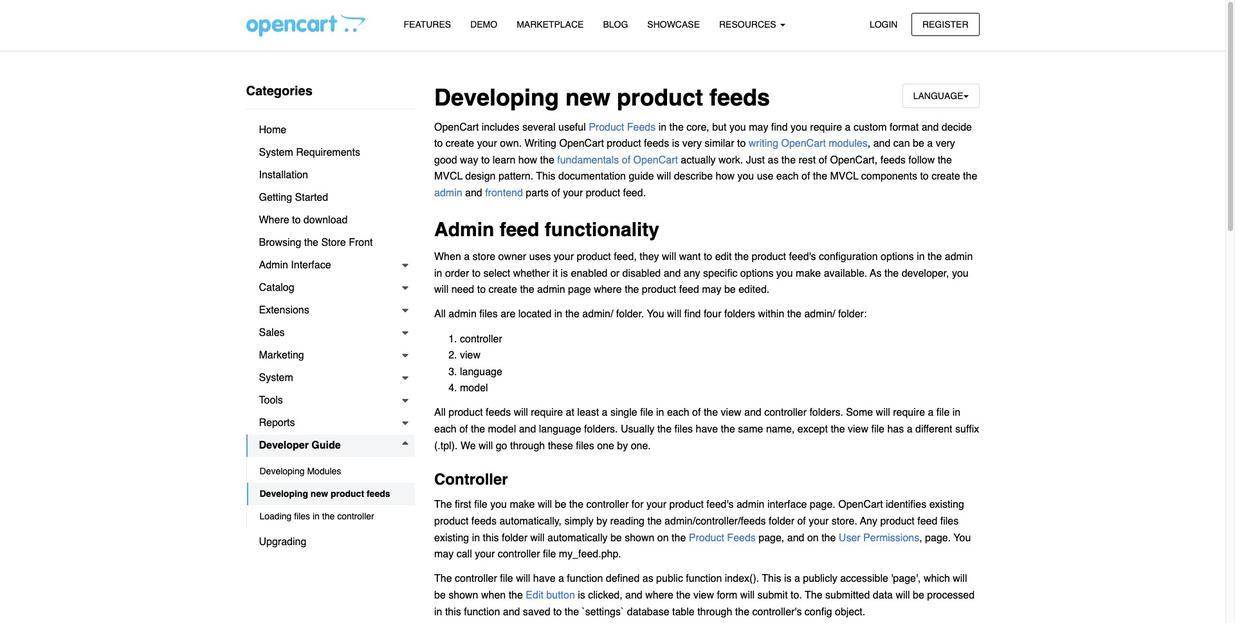 Task type: locate. For each thing, give the bounding box(es) containing it.
will inside actually work. just as the rest of opencart, feeds follow the mvcl design pattern. this documentation guide will describe how you use each of the mvcl components to create the admin and frontend parts of your product feed.
[[657, 171, 671, 182]]

in inside loading files in the controller link
[[313, 511, 320, 521]]

rest
[[799, 154, 816, 166]]

name,
[[766, 423, 795, 435]]

1 horizontal spatial feed
[[679, 284, 699, 296]]

0 vertical spatial may
[[749, 121, 769, 133]]

developing modules link
[[247, 460, 415, 483]]

where inside when a store owner uses your product feed, they will want to edit the product feed's configuration options in the admin in order to select whether it is enabled or disabled and any specific options you make available. as the developer, you will need to create the admin page where the product feed may be edited.
[[594, 284, 622, 296]]

language up these
[[539, 423, 582, 435]]

feed down identifies at right bottom
[[918, 516, 938, 527]]

files right loading
[[294, 511, 310, 521]]

1 vertical spatial developing new product feeds
[[260, 488, 390, 499]]

developer guide
[[259, 440, 341, 451]]

core,
[[687, 121, 710, 133]]

getting
[[259, 192, 292, 203]]

0 horizontal spatial function
[[464, 606, 500, 618]]

to inside actually work. just as the rest of opencart, feeds follow the mvcl design pattern. this documentation guide will describe how you use each of the mvcl components to create the admin and frontend parts of your product feed.
[[921, 171, 929, 182]]

0 horizontal spatial mvcl
[[434, 171, 463, 182]]

0 vertical spatial options
[[881, 251, 914, 263]]

reports
[[259, 417, 295, 429]]

feeds up call
[[472, 516, 497, 527]]

0 vertical spatial how
[[519, 154, 537, 166]]

2 vertical spatial feed
[[918, 516, 938, 527]]

where down public
[[646, 590, 674, 601]]

0 horizontal spatial admin
[[259, 259, 288, 271]]

product right useful
[[589, 121, 624, 133]]

require left at
[[531, 407, 563, 419]]

your inside when a store owner uses your product feed, they will want to edit the product feed's configuration options in the admin in order to select whether it is enabled or disabled and any specific options you make available. as the developer, you will need to create the admin page where the product feed may be edited.
[[554, 251, 574, 263]]

require inside in the core, but you may find you require a custom format and decide to create your own. writing opencart product feeds is very similar to
[[811, 121, 843, 133]]

page.
[[810, 499, 836, 511], [926, 532, 951, 544]]

1 horizontal spatial may
[[702, 284, 722, 296]]

1 horizontal spatial by
[[617, 440, 628, 452]]

at
[[566, 407, 575, 419]]

the inside in the core, but you may find you require a custom format and decide to create your own. writing opencart product feeds is very similar to
[[670, 121, 684, 133]]

make inside when a store owner uses your product feed, they will want to edit the product feed's configuration options in the admin in order to select whether it is enabled or disabled and any specific options you make available. as the developer, you will need to create the admin page where the product feed may be edited.
[[796, 268, 821, 279]]

a right has
[[907, 423, 913, 435]]

0 vertical spatial where
[[594, 284, 622, 296]]

by right one on the left
[[617, 440, 628, 452]]

feeds up fundamentals of opencart
[[627, 121, 656, 133]]

0 horizontal spatial have
[[533, 573, 556, 585]]

1 all from the top
[[434, 309, 446, 320]]

each inside actually work. just as the rest of opencart, feeds follow the mvcl design pattern. this documentation guide will describe how you use each of the mvcl components to create the admin and frontend parts of your product feed.
[[777, 171, 799, 182]]

0 horizontal spatial language
[[460, 366, 503, 378]]

want
[[679, 251, 701, 263]]

1 vertical spatial you
[[954, 532, 971, 544]]

you up within
[[777, 268, 793, 279]]

where down or
[[594, 284, 622, 296]]

2 vertical spatial the
[[805, 590, 823, 601]]

admin left interface at the bottom right of the page
[[737, 499, 765, 511]]

product up edited.
[[752, 251, 786, 263]]

a left store
[[464, 251, 470, 263]]

be up simply
[[555, 499, 567, 511]]

developing down developer
[[260, 466, 305, 476]]

1 horizontal spatial language
[[539, 423, 582, 435]]

this inside is clicked, and where the view form will submit to. the submitted data will be processed in this function and saved to the `settings` database table through the controller's config object.
[[445, 606, 461, 618]]

shown inside the first file you make will be the controller for your product feed's admin interface page. opencart identifies existing product feeds automatically, simply by reading the admin/controller/feeds folder of your store. any product feed files existing in this folder will automatically be shown on the
[[625, 532, 655, 544]]

1 horizontal spatial as
[[768, 154, 779, 166]]

0 horizontal spatial create
[[446, 138, 475, 149]]

developing for developing modules
[[260, 488, 308, 499]]

as inside actually work. just as the rest of opencart, feeds follow the mvcl design pattern. this documentation guide will describe how you use each of the mvcl components to create the admin and frontend parts of your product feed.
[[768, 154, 779, 166]]

is inside when a store owner uses your product feed, they will want to edit the product feed's configuration options in the admin in order to select whether it is enabled or disabled and any specific options you make available. as the developer, you will need to create the admin page where the product feed may be edited.
[[561, 268, 568, 279]]

own.
[[500, 138, 522, 149]]

folders. up one on the left
[[584, 423, 618, 435]]

through down form
[[698, 606, 733, 618]]

this up parts
[[536, 171, 556, 182]]

resources link
[[710, 14, 795, 36]]

1 horizontal spatial where
[[646, 590, 674, 601]]

publicly
[[803, 573, 838, 585]]

model up we
[[460, 383, 488, 394]]

will
[[657, 171, 671, 182], [662, 251, 677, 263], [434, 284, 449, 296], [667, 309, 682, 320], [514, 407, 528, 419], [876, 407, 891, 419], [479, 440, 493, 452], [538, 499, 552, 511], [531, 532, 545, 544], [516, 573, 531, 585], [953, 573, 968, 585], [741, 590, 755, 601], [896, 590, 910, 601]]

and inside , and can be a very good way to learn how the
[[874, 138, 891, 149]]

2 system from the top
[[259, 372, 293, 384]]

it
[[553, 268, 558, 279]]

find
[[772, 121, 788, 133], [685, 309, 701, 320]]

this inside the controller file will have a function defined as public function index(). this is a publicly accessible 'page', which will be shown when the
[[762, 573, 782, 585]]

1 horizontal spatial have
[[696, 423, 718, 435]]

these
[[548, 440, 573, 452]]

developing new product feeds
[[434, 84, 770, 111], [260, 488, 390, 499]]

function up is clicked, and where the view form will submit to. the submitted data will be processed in this function and saved to the `settings` database table through the controller's config object.
[[686, 573, 722, 585]]

admin up when
[[434, 218, 495, 240]]

a inside , and can be a very good way to learn how the
[[928, 138, 933, 149]]

,
[[868, 138, 871, 149], [920, 532, 923, 544]]

feeds up go
[[486, 407, 511, 419]]

may inside in the core, but you may find you require a custom format and decide to create your own. writing opencart product feeds is very similar to
[[749, 121, 769, 133]]

1 vertical spatial where
[[646, 590, 674, 601]]

, for user permissions
[[920, 532, 923, 544]]

extensions
[[259, 304, 309, 316]]

product down disabled at right
[[642, 284, 677, 296]]

controller
[[434, 471, 508, 489]]

2 vertical spatial developing
[[260, 488, 308, 499]]

make
[[796, 268, 821, 279], [510, 499, 535, 511]]

of
[[622, 154, 631, 166], [819, 154, 828, 166], [802, 171, 811, 182], [552, 187, 560, 199], [693, 407, 701, 419], [460, 423, 468, 435], [798, 516, 806, 527]]

feeds down "developing modules" link
[[367, 488, 390, 499]]

a inside in the core, but you may find you require a custom format and decide to create your own. writing opencart product feeds is very similar to
[[845, 121, 851, 133]]

create
[[446, 138, 475, 149], [932, 171, 961, 182], [489, 284, 517, 296]]

product inside in the core, but you may find you require a custom format and decide to create your own. writing opencart product feeds is very similar to
[[607, 138, 641, 149]]

1 horizontal spatial this
[[483, 532, 499, 544]]

use
[[757, 171, 774, 182]]

model inside all product feeds will require at least a single file in each of the view and controller folders. some will require a file in each of the model and language folders. usually the files have the same name, except the view file has a different suffix (.tpl). we will go through these files one by one.
[[488, 423, 516, 435]]

as inside the controller file will have a function defined as public function index(). this is a publicly accessible 'page', which will be shown when the
[[643, 573, 654, 585]]

0 horizontal spatial find
[[685, 309, 701, 320]]

and inside when a store owner uses your product feed, they will want to edit the product feed's configuration options in the admin in order to select whether it is enabled or disabled and any specific options you make available. as the developer, you will need to create the admin page where the product feed may be edited.
[[664, 268, 681, 279]]

documentation
[[559, 171, 626, 182]]

1 horizontal spatial ,
[[920, 532, 923, 544]]

the
[[670, 121, 684, 133], [540, 154, 555, 166], [782, 154, 796, 166], [938, 154, 952, 166], [813, 171, 828, 182], [964, 171, 978, 182], [304, 237, 319, 248], [735, 251, 749, 263], [928, 251, 942, 263], [885, 268, 899, 279], [520, 284, 535, 296], [625, 284, 639, 296], [566, 309, 580, 320], [788, 309, 802, 320], [704, 407, 718, 419], [471, 423, 485, 435], [658, 423, 672, 435], [721, 423, 736, 435], [831, 423, 845, 435], [569, 499, 584, 511], [322, 511, 335, 521], [648, 516, 662, 527], [672, 532, 686, 544], [822, 532, 836, 544], [509, 590, 523, 601], [677, 590, 691, 601], [565, 606, 579, 618], [736, 606, 750, 618]]

admin up "catalog"
[[259, 259, 288, 271]]

make inside the first file you make will be the controller for your product feed's admin interface page. opencart identifies existing product feeds automatically, simply by reading the admin/controller/feeds folder of your store. any product feed files existing in this folder will automatically be shown on the
[[510, 499, 535, 511]]

0 vertical spatial shown
[[625, 532, 655, 544]]

page. up the store.
[[810, 499, 836, 511]]

your down documentation
[[563, 187, 583, 199]]

be inside is clicked, and where the view form will submit to. the submitted data will be processed in this function and saved to the `settings` database table through the controller's config object.
[[913, 590, 925, 601]]

0 vertical spatial this
[[483, 532, 499, 544]]

0 horizontal spatial folders.
[[584, 423, 618, 435]]

file down automatically
[[543, 549, 556, 560]]

0 horizontal spatial product
[[589, 121, 624, 133]]

which
[[924, 573, 950, 585]]

as
[[870, 268, 882, 279]]

page. inside , page. you may call your controller file my_feed.php.
[[926, 532, 951, 544]]

require
[[811, 121, 843, 133], [531, 407, 563, 419], [893, 407, 926, 419]]

automatically,
[[500, 516, 562, 527]]

actually work. just as the rest of opencart, feeds follow the mvcl design pattern. this documentation guide will describe how you use each of the mvcl components to create the admin and frontend parts of your product feed.
[[434, 154, 978, 199]]

1 vertical spatial may
[[702, 284, 722, 296]]

learn
[[493, 154, 516, 166]]

demo link
[[461, 14, 507, 36]]

through right go
[[510, 440, 545, 452]]

0 horizontal spatial feed's
[[707, 499, 734, 511]]

1 vertical spatial by
[[597, 516, 608, 527]]

controller inside controller view language model
[[460, 333, 503, 345]]

0 vertical spatial folder
[[769, 516, 795, 527]]

1 horizontal spatial on
[[808, 532, 819, 544]]

existing up call
[[434, 532, 469, 544]]

1 vertical spatial ,
[[920, 532, 923, 544]]

product
[[617, 84, 703, 111], [607, 138, 641, 149], [586, 187, 620, 199], [577, 251, 611, 263], [752, 251, 786, 263], [642, 284, 677, 296], [449, 407, 483, 419], [331, 488, 364, 499], [670, 499, 704, 511], [434, 516, 469, 527], [881, 516, 915, 527]]

through inside is clicked, and where the view form will submit to. the submitted data will be processed in this function and saved to the `settings` database table through the controller's config object.
[[698, 606, 733, 618]]

0 horizontal spatial this
[[536, 171, 556, 182]]

create up way
[[446, 138, 475, 149]]

opencart
[[434, 121, 479, 133], [560, 138, 604, 149], [782, 138, 826, 149], [634, 154, 678, 166], [839, 499, 883, 511]]

1 very from the left
[[683, 138, 702, 149]]

you right folder.
[[647, 309, 665, 320]]

0 horizontal spatial as
[[643, 573, 654, 585]]

as right just on the right
[[768, 154, 779, 166]]

0 vertical spatial the
[[434, 499, 452, 511]]

object.
[[835, 606, 866, 618]]

is inside the controller file will have a function defined as public function index(). this is a publicly accessible 'page', which will be shown when the
[[785, 573, 792, 585]]

2 all from the top
[[434, 407, 446, 419]]

you right but
[[730, 121, 746, 133]]

controller inside , page. you may call your controller file my_feed.php.
[[498, 549, 540, 560]]

may inside , page. you may call your controller file my_feed.php.
[[434, 549, 454, 560]]

your right call
[[475, 549, 495, 560]]

files up which
[[941, 516, 959, 527]]

0 vertical spatial all
[[434, 309, 446, 320]]

they
[[640, 251, 659, 263]]

admin interface
[[259, 259, 331, 271]]

modules
[[307, 466, 341, 476]]

reports link
[[246, 412, 415, 434]]

0 horizontal spatial make
[[510, 499, 535, 511]]

is
[[672, 138, 680, 149], [561, 268, 568, 279], [785, 573, 792, 585], [578, 590, 586, 601]]

create inside when a store owner uses your product feed, they will want to edit the product feed's configuration options in the admin in order to select whether it is enabled or disabled and any specific options you make available. as the developer, you will need to create the admin page where the product feed may be edited.
[[489, 284, 517, 296]]

pattern.
[[499, 171, 534, 182]]

1 on from the left
[[658, 532, 669, 544]]

enabled
[[571, 268, 608, 279]]

1 horizontal spatial mvcl
[[831, 171, 859, 182]]

2 very from the left
[[936, 138, 956, 149]]

admin interface link
[[246, 254, 415, 277]]

, down custom
[[868, 138, 871, 149]]

or
[[611, 268, 620, 279]]

edit button
[[526, 590, 575, 601]]

register link
[[912, 13, 980, 36]]

product feeds link down admin/controller/feeds
[[689, 532, 756, 544]]

1 horizontal spatial new
[[566, 84, 611, 111]]

2 vertical spatial may
[[434, 549, 454, 560]]

1 vertical spatial how
[[716, 171, 735, 182]]

how down work.
[[716, 171, 735, 182]]

feeds up guide at right top
[[644, 138, 670, 149]]

developing new product feeds up useful
[[434, 84, 770, 111]]

2 horizontal spatial each
[[777, 171, 799, 182]]

is inside in the core, but you may find you require a custom format and decide to create your own. writing opencart product feeds is very similar to
[[672, 138, 680, 149]]

showcase
[[648, 19, 700, 30]]

folder down interface at the bottom right of the page
[[769, 516, 795, 527]]

developing modules
[[260, 466, 341, 476]]

a up modules
[[845, 121, 851, 133]]

1 vertical spatial admin
[[259, 259, 288, 271]]

config
[[805, 606, 833, 618]]

0 vertical spatial existing
[[930, 499, 965, 511]]

1 horizontal spatial admin/
[[805, 309, 836, 320]]

1 vertical spatial this
[[762, 573, 782, 585]]

1 vertical spatial feed's
[[707, 499, 734, 511]]

to down button
[[554, 606, 562, 618]]

opencart up rest
[[782, 138, 826, 149]]

feed down any
[[679, 284, 699, 296]]

the first file you make will be the controller for your product feed's admin interface page. opencart identifies existing product feeds automatically, simply by reading the admin/controller/feeds folder of your store. any product feed files existing in this folder will automatically be shown on the
[[434, 499, 965, 544]]

this up when
[[483, 532, 499, 544]]

on up public
[[658, 532, 669, 544]]

have left the 'same'
[[696, 423, 718, 435]]

1 vertical spatial feeds
[[727, 532, 756, 544]]

1 vertical spatial folders.
[[584, 423, 618, 435]]

product feeds link for to
[[589, 121, 656, 133]]

as left public
[[643, 573, 654, 585]]

product down admin/controller/feeds
[[689, 532, 725, 544]]

in
[[659, 121, 667, 133], [917, 251, 925, 263], [434, 268, 442, 279], [555, 309, 563, 320], [657, 407, 665, 419], [953, 407, 961, 419], [313, 511, 320, 521], [472, 532, 480, 544], [434, 606, 442, 618]]

fundamentals of opencart
[[558, 154, 678, 166]]

your inside in the core, but you may find you require a custom format and decide to create your own. writing opencart product feeds is very similar to
[[477, 138, 497, 149]]

1 vertical spatial this
[[445, 606, 461, 618]]

page. inside the first file you make will be the controller for your product feed's admin interface page. opencart identifies existing product feeds automatically, simply by reading the admin/controller/feeds folder of your store. any product feed files existing in this folder will automatically be shown on the
[[810, 499, 836, 511]]

create down the select on the top
[[489, 284, 517, 296]]

feed up owner
[[500, 218, 540, 240]]

how up "pattern."
[[519, 154, 537, 166]]

by inside all product feeds will require at least a single file in each of the view and controller folders. some will require a file in each of the model and language folders. usually the files have the same name, except the view file has a different suffix (.tpl). we will go through these files one by one.
[[617, 440, 628, 452]]

0 horizontal spatial through
[[510, 440, 545, 452]]

2 horizontal spatial create
[[932, 171, 961, 182]]

1 horizontal spatial require
[[811, 121, 843, 133]]

0 vertical spatial new
[[566, 84, 611, 111]]

1 horizontal spatial find
[[772, 121, 788, 133]]

you inside actually work. just as the rest of opencart, feeds follow the mvcl design pattern. this documentation guide will describe how you use each of the mvcl components to create the admin and frontend parts of your product feed.
[[738, 171, 754, 182]]

2 horizontal spatial require
[[893, 407, 926, 419]]

product up core,
[[617, 84, 703, 111]]

1 horizontal spatial product
[[689, 532, 725, 544]]

a up button
[[559, 573, 564, 585]]

language
[[914, 91, 964, 101]]

developing up loading
[[260, 488, 308, 499]]

very down 'decide'
[[936, 138, 956, 149]]

0 horizontal spatial very
[[683, 138, 702, 149]]

the inside the controller file will have a function defined as public function index(). this is a publicly accessible 'page', which will be shown when the
[[509, 590, 523, 601]]

1 vertical spatial product feeds link
[[689, 532, 756, 544]]

0 vertical spatial admin
[[434, 218, 495, 240]]

1 vertical spatial the
[[434, 573, 452, 585]]

includes
[[482, 121, 520, 133]]

1 horizontal spatial you
[[954, 532, 971, 544]]

feeds inside the first file you make will be the controller for your product feed's admin interface page. opencart identifies existing product feeds automatically, simply by reading the admin/controller/feeds folder of your store. any product feed files existing in this folder will automatically be shown on the
[[472, 516, 497, 527]]

0 vertical spatial system
[[259, 147, 293, 158]]

requirements
[[296, 147, 360, 158]]

, down identifies at right bottom
[[920, 532, 923, 544]]

edited.
[[739, 284, 770, 296]]

the inside the first file you make will be the controller for your product feed's admin interface page. opencart identifies existing product feeds automatically, simply by reading the admin/controller/feeds folder of your store. any product feed files existing in this folder will automatically be shown on the
[[434, 499, 452, 511]]

product
[[589, 121, 624, 133], [689, 532, 725, 544]]

may down 'specific'
[[702, 284, 722, 296]]

find left four
[[685, 309, 701, 320]]

mvcl
[[434, 171, 463, 182], [831, 171, 859, 182]]

0 vertical spatial make
[[796, 268, 821, 279]]

opencart up any
[[839, 499, 883, 511]]

system down home
[[259, 147, 293, 158]]

1 vertical spatial product
[[689, 532, 725, 544]]

2 vertical spatial create
[[489, 284, 517, 296]]

0 horizontal spatial existing
[[434, 532, 469, 544]]

each up (.tpl).
[[434, 423, 457, 435]]

1 vertical spatial new
[[311, 488, 328, 499]]

product feeds link up fundamentals of opencart
[[589, 121, 656, 133]]

four
[[704, 309, 722, 320]]

, inside , page. you may call your controller file my_feed.php.
[[920, 532, 923, 544]]

0 horizontal spatial ,
[[868, 138, 871, 149]]

may left call
[[434, 549, 454, 560]]

you right developer,
[[952, 268, 969, 279]]

you
[[647, 309, 665, 320], [954, 532, 971, 544]]

function down when
[[464, 606, 500, 618]]

require up has
[[893, 407, 926, 419]]

this down call
[[445, 606, 461, 618]]

0 vertical spatial this
[[536, 171, 556, 182]]

, inside , and can be a very good way to learn how the
[[868, 138, 871, 149]]

catalog link
[[246, 277, 415, 299]]

0 vertical spatial feed's
[[789, 251, 816, 263]]

all
[[434, 309, 446, 320], [434, 407, 446, 419]]

each right use
[[777, 171, 799, 182]]

all inside all product feeds will require at least a single file in each of the view and controller folders. some will require a file in each of the model and language folders. usually the files have the same name, except the view file has a different suffix (.tpl). we will go through these files one by one.
[[434, 407, 446, 419]]

1 system from the top
[[259, 147, 293, 158]]

system up tools
[[259, 372, 293, 384]]

0 vertical spatial feeds
[[627, 121, 656, 133]]

folder.
[[616, 309, 645, 320]]

feeds
[[710, 84, 770, 111], [644, 138, 670, 149], [881, 154, 906, 166], [486, 407, 511, 419], [367, 488, 390, 499], [472, 516, 497, 527]]

a inside when a store owner uses your product feed, they will want to edit the product feed's configuration options in the admin in order to select whether it is enabled or disabled and any specific options you make available. as the developer, you will need to create the admin page where the product feed may be edited.
[[464, 251, 470, 263]]

admin inside the first file you make will be the controller for your product feed's admin interface page. opencart identifies existing product feeds automatically, simply by reading the admin/controller/feeds folder of your store. any product feed files existing in this folder will automatically be shown on the
[[737, 499, 765, 511]]

1 horizontal spatial how
[[716, 171, 735, 182]]

be
[[913, 138, 925, 149], [725, 284, 736, 296], [555, 499, 567, 511], [611, 532, 622, 544], [434, 590, 446, 601], [913, 590, 925, 601]]

a up follow
[[928, 138, 933, 149]]

2 vertical spatial each
[[434, 423, 457, 435]]

controller up reading
[[587, 499, 629, 511]]

all down 'order'
[[434, 309, 446, 320]]

the inside the controller file will have a function defined as public function index(). this is a publicly accessible 'page', which will be shown when the
[[434, 573, 452, 585]]

model inside controller view language model
[[460, 383, 488, 394]]

1 horizontal spatial folder
[[769, 516, 795, 527]]

2 admin/ from the left
[[805, 309, 836, 320]]

marketplace link
[[507, 14, 594, 36]]

admin for admin feed functionality
[[434, 218, 495, 240]]

in inside in the core, but you may find you require a custom format and decide to create your own. writing opencart product feeds is very similar to
[[659, 121, 667, 133]]

developing new product feeds link
[[247, 483, 415, 505]]

file right first
[[474, 499, 488, 511]]

may inside when a store owner uses your product feed, they will want to edit the product feed's configuration options in the admin in order to select whether it is enabled or disabled and any specific options you make available. as the developer, you will need to create the admin page where the product feed may be edited.
[[702, 284, 722, 296]]

very down core,
[[683, 138, 702, 149]]

to right the "where"
[[292, 214, 301, 226]]

0 horizontal spatial shown
[[449, 590, 479, 601]]

and inside actually work. just as the rest of opencart, feeds follow the mvcl design pattern. this documentation guide will describe how you use each of the mvcl components to create the admin and frontend parts of your product feed.
[[465, 187, 483, 199]]

0 vertical spatial by
[[617, 440, 628, 452]]

0 horizontal spatial folder
[[502, 532, 528, 544]]

1 vertical spatial shown
[[449, 590, 479, 601]]

0 vertical spatial you
[[647, 309, 665, 320]]

1 horizontal spatial this
[[762, 573, 782, 585]]

feeds up components
[[881, 154, 906, 166]]

0 vertical spatial ,
[[868, 138, 871, 149]]

all for all product feeds will require at least a single file in each of the view and controller folders. some will require a file in each of the model and language folders. usually the files have the same name, except the view file has a different suffix (.tpl). we will go through these files one by one.
[[434, 407, 446, 419]]

very
[[683, 138, 702, 149], [936, 138, 956, 149]]

2 mvcl from the left
[[831, 171, 859, 182]]

and inside in the core, but you may find you require a custom format and decide to create your own. writing opencart product feeds is very similar to
[[922, 121, 939, 133]]

to right way
[[481, 154, 490, 166]]

interface
[[768, 499, 807, 511]]

how
[[519, 154, 537, 166], [716, 171, 735, 182]]

admin for admin interface
[[259, 259, 288, 271]]

product feeds link for my_feed.php.
[[689, 532, 756, 544]]

to.
[[791, 590, 802, 601]]

1 horizontal spatial folders.
[[810, 407, 844, 419]]

opencart,
[[831, 154, 878, 166]]

submit
[[758, 590, 788, 601]]

be inside , and can be a very good way to learn how the
[[913, 138, 925, 149]]

0 vertical spatial product feeds link
[[589, 121, 656, 133]]

when a store owner uses your product feed, they will want to edit the product feed's configuration options in the admin in order to select whether it is enabled or disabled and any specific options you make available. as the developer, you will need to create the admin page where the product feed may be edited.
[[434, 251, 973, 296]]

resources
[[720, 19, 779, 30]]

options up edited.
[[741, 268, 774, 279]]

0 horizontal spatial by
[[597, 516, 608, 527]]

1 vertical spatial options
[[741, 268, 774, 279]]

0 horizontal spatial may
[[434, 549, 454, 560]]

admin/ left folder:
[[805, 309, 836, 320]]

we
[[461, 440, 476, 452]]

1 vertical spatial as
[[643, 573, 654, 585]]

0 horizontal spatial new
[[311, 488, 328, 499]]

feeds
[[627, 121, 656, 133], [727, 532, 756, 544]]

1 horizontal spatial shown
[[625, 532, 655, 544]]

where
[[594, 284, 622, 296], [646, 590, 674, 601]]

database
[[627, 606, 670, 618]]

developing new product feeds inside developing new product feeds link
[[260, 488, 390, 499]]

describe
[[674, 171, 713, 182]]

1 vertical spatial developing
[[260, 466, 305, 476]]



Task type: describe. For each thing, give the bounding box(es) containing it.
how inside actually work. just as the rest of opencart, feeds follow the mvcl design pattern. this documentation guide will describe how you use each of the mvcl components to create the admin and frontend parts of your product feed.
[[716, 171, 735, 182]]

your inside actually work. just as the rest of opencart, feeds follow the mvcl design pattern. this documentation guide will describe how you use each of the mvcl components to create the admin and frontend parts of your product feed.
[[563, 187, 583, 199]]

will down 'page',
[[896, 590, 910, 601]]

system requirements
[[259, 147, 360, 158]]

very inside in the core, but you may find you require a custom format and decide to create your own. writing opencart product feeds is very similar to
[[683, 138, 702, 149]]

to inside is clicked, and where the view form will submit to. the submitted data will be processed in this function and saved to the `settings` database table through the controller's config object.
[[554, 606, 562, 618]]

home
[[259, 124, 287, 136]]

how inside , and can be a very good way to learn how the
[[519, 154, 537, 166]]

0 horizontal spatial each
[[434, 423, 457, 435]]

tools link
[[246, 389, 415, 412]]

feeds inside actually work. just as the rest of opencart, feeds follow the mvcl design pattern. this documentation guide will describe how you use each of the mvcl components to create the admin and frontend parts of your product feed.
[[881, 154, 906, 166]]

1 vertical spatial existing
[[434, 532, 469, 544]]

marketing link
[[246, 344, 415, 367]]

edit
[[526, 590, 544, 601]]

0 vertical spatial folders.
[[810, 407, 844, 419]]

any
[[860, 516, 878, 527]]

frontend link
[[485, 187, 523, 199]]

have inside the controller file will have a function defined as public function index(). this is a publicly accessible 'page', which will be shown when the
[[533, 573, 556, 585]]

product up the permissions
[[881, 516, 915, 527]]

login link
[[859, 13, 909, 36]]

admin link
[[434, 187, 465, 199]]

the for the controller file will have a function defined as public function index(). this is a publicly accessible 'page', which will be shown when the
[[434, 573, 452, 585]]

0 horizontal spatial feeds
[[627, 121, 656, 133]]

admin down the it
[[537, 284, 566, 296]]

admin down need
[[449, 309, 477, 320]]

sales
[[259, 327, 285, 339]]

first
[[455, 499, 472, 511]]

will up has
[[876, 407, 891, 419]]

has
[[888, 423, 904, 435]]

a up different
[[928, 407, 934, 419]]

admin up developer,
[[945, 251, 973, 263]]

saved
[[523, 606, 551, 618]]

go
[[496, 440, 507, 452]]

feeds inside all product feeds will require at least a single file in each of the view and controller folders. some will require a file in each of the model and language folders. usually the files have the same name, except the view file has a different suffix (.tpl). we will go through these files one by one.
[[486, 407, 511, 419]]

by inside the first file you make will be the controller for your product feed's admin interface page. opencart identifies existing product feeds automatically, simply by reading the admin/controller/feeds folder of your store. any product feed files existing in this folder will automatically be shown on the
[[597, 516, 608, 527]]

product up enabled
[[577, 251, 611, 263]]

file inside the controller file will have a function defined as public function index(). this is a publicly accessible 'page', which will be shown when the
[[500, 573, 513, 585]]

usually
[[621, 423, 655, 435]]

register
[[923, 19, 969, 29]]

to up work.
[[738, 138, 746, 149]]

have inside all product feeds will require at least a single file in each of the view and controller folders. some will require a file in each of the model and language folders. usually the files have the same name, except the view file has a different suffix (.tpl). we will go through these files one by one.
[[696, 423, 718, 435]]

1 horizontal spatial function
[[567, 573, 603, 585]]

0 vertical spatial developing new product feeds
[[434, 84, 770, 111]]

, for writing opencart modules
[[868, 138, 871, 149]]

folders
[[725, 309, 756, 320]]

configuration
[[819, 251, 878, 263]]

front
[[349, 237, 373, 248]]

the controller file will have a function defined as public function index(). this is a publicly accessible 'page', which will be shown when the
[[434, 573, 968, 601]]

will left at
[[514, 407, 528, 419]]

controller inside all product feeds will require at least a single file in each of the view and controller folders. some will require a file in each of the model and language folders. usually the files have the same name, except the view file has a different suffix (.tpl). we will go through these files one by one.
[[765, 407, 807, 419]]

getting started link
[[246, 187, 415, 209]]

to down store
[[472, 268, 481, 279]]

0 vertical spatial developing
[[434, 84, 559, 111]]

this inside actually work. just as the rest of opencart, feeds follow the mvcl design pattern. this documentation guide will describe how you use each of the mvcl components to create the admin and frontend parts of your product feed.
[[536, 171, 556, 182]]

to inside , and can be a very good way to learn how the
[[481, 154, 490, 166]]

0 horizontal spatial require
[[531, 407, 563, 419]]

your inside , page. you may call your controller file my_feed.php.
[[475, 549, 495, 560]]

identifies
[[886, 499, 927, 511]]

on inside the first file you make will be the controller for your product feed's admin interface page. opencart identifies existing product feeds automatically, simply by reading the admin/controller/feeds folder of your store. any product feed files existing in this folder will automatically be shown on the
[[658, 532, 669, 544]]

started
[[295, 192, 328, 203]]

very inside , and can be a very good way to learn how the
[[936, 138, 956, 149]]

to inside the where to download link
[[292, 214, 301, 226]]

good
[[434, 154, 457, 166]]

a up to. at the right bottom of the page
[[795, 573, 801, 585]]

feeds up but
[[710, 84, 770, 111]]

installation
[[259, 169, 308, 181]]

function inside is clicked, and where the view form will submit to. the submitted data will be processed in this function and saved to the `settings` database table through the controller's config object.
[[464, 606, 500, 618]]

files inside loading files in the controller link
[[294, 511, 310, 521]]

product inside all product feeds will require at least a single file in each of the view and controller folders. some will require a file in each of the model and language folders. usually the files have the same name, except the view file has a different suffix (.tpl). we will go through these files one by one.
[[449, 407, 483, 419]]

store.
[[832, 516, 858, 527]]

view inside controller view language model
[[460, 350, 481, 361]]

writing opencart modules link
[[749, 138, 868, 149]]

product down first
[[434, 516, 469, 527]]

my_feed.php.
[[559, 549, 622, 560]]

a right least at the bottom left
[[602, 407, 608, 419]]

feed,
[[614, 251, 637, 263]]

fundamentals
[[558, 154, 619, 166]]

be inside when a store owner uses your product feed, they will want to edit the product feed's configuration options in the admin in order to select whether it is enabled or disabled and any specific options you make available. as the developer, you will need to create the admin page where the product feed may be edited.
[[725, 284, 736, 296]]

one
[[597, 440, 615, 452]]

file left has
[[872, 423, 885, 435]]

extensions link
[[246, 299, 415, 322]]

design
[[466, 171, 496, 182]]

download
[[304, 214, 348, 226]]

1 horizontal spatial feeds
[[727, 532, 756, 544]]

product inside actually work. just as the rest of opencart, feeds follow the mvcl design pattern. this documentation guide will describe how you use each of the mvcl components to create the admin and frontend parts of your product feed.
[[586, 187, 620, 199]]

your up product feeds page, and on the user permissions in the right bottom of the page
[[809, 516, 829, 527]]

`settings`
[[582, 606, 624, 618]]

will down index().
[[741, 590, 755, 601]]

guide
[[629, 171, 654, 182]]

form
[[717, 590, 738, 601]]

1 horizontal spatial each
[[667, 407, 690, 419]]

feed's inside when a store owner uses your product feed, they will want to edit the product feed's configuration options in the admin in order to select whether it is enabled or disabled and any specific options you make available. as the developer, you will need to create the admin page where the product feed may be edited.
[[789, 251, 816, 263]]

all for all admin files are located in the admin/ folder. you will find four folders within the admin/ folder:
[[434, 309, 446, 320]]

controller inside the controller file will have a function defined as public function index(). this is a publicly accessible 'page', which will be shown when the
[[455, 573, 497, 585]]

interface
[[291, 259, 331, 271]]

, page. you may call your controller file my_feed.php.
[[434, 532, 971, 560]]

will up edit
[[516, 573, 531, 585]]

file inside , page. you may call your controller file my_feed.php.
[[543, 549, 556, 560]]

to left edit
[[704, 251, 713, 263]]

opencart up guide at right top
[[634, 154, 678, 166]]

product feeds page, and on the user permissions
[[689, 532, 920, 544]]

files left one on the left
[[576, 440, 595, 452]]

least
[[578, 407, 599, 419]]

installation link
[[246, 164, 415, 187]]

the for the first file you make will be the controller for your product feed's admin interface page. opencart identifies existing product feeds automatically, simply by reading the admin/controller/feeds folder of your store. any product feed files existing in this folder will automatically be shown on the
[[434, 499, 452, 511]]

admin/controller/feeds
[[665, 516, 766, 527]]

will left go
[[479, 440, 493, 452]]

system for system
[[259, 372, 293, 384]]

useful
[[559, 121, 586, 133]]

be inside the controller file will have a function defined as public function index(). this is a publicly accessible 'page', which will be shown when the
[[434, 590, 446, 601]]

in the core, but you may find you require a custom format and decide to create your own. writing opencart product feeds is very similar to
[[434, 121, 973, 149]]

your right for
[[647, 499, 667, 511]]

located
[[519, 309, 552, 320]]

is clicked, and where the view form will submit to. the submitted data will be processed in this function and saved to the `settings` database table through the controller's config object.
[[434, 590, 975, 618]]

several
[[523, 121, 556, 133]]

developer
[[259, 440, 309, 451]]

page
[[568, 284, 591, 296]]

feed's inside the first file you make will be the controller for your product feed's admin interface page. opencart identifies existing product feeds automatically, simply by reading the admin/controller/feeds folder of your store. any product feed files existing in this folder will automatically be shown on the
[[707, 499, 734, 511]]

are
[[501, 309, 516, 320]]

marketplace
[[517, 19, 584, 30]]

catalog
[[259, 282, 295, 293]]

1 vertical spatial find
[[685, 309, 701, 320]]

files right usually
[[675, 423, 693, 435]]

controller inside the first file you make will be the controller for your product feed's admin interface page. opencart identifies existing product feeds automatically, simply by reading the admin/controller/feeds folder of your store. any product feed files existing in this folder will automatically be shown on the
[[587, 499, 629, 511]]

create inside actually work. just as the rest of opencart, feeds follow the mvcl design pattern. this documentation guide will describe how you use each of the mvcl components to create the admin and frontend parts of your product feed.
[[932, 171, 961, 182]]

any
[[684, 268, 701, 279]]

work.
[[719, 154, 744, 166]]

1 admin/ from the left
[[583, 309, 614, 320]]

automatically
[[548, 532, 608, 544]]

follow
[[909, 154, 935, 166]]

will up processed
[[953, 573, 968, 585]]

opencart up good
[[434, 121, 479, 133]]

view inside is clicked, and where the view form will submit to. the submitted data will be processed in this function and saved to the `settings` database table through the controller's config object.
[[694, 590, 714, 601]]

file up usually
[[640, 407, 654, 419]]

feed inside the first file you make will be the controller for your product feed's admin interface page. opencart identifies existing product feeds automatically, simply by reading the admin/controller/feeds folder of your store. any product feed files existing in this folder will automatically be shown on the
[[918, 516, 938, 527]]

controller down developing new product feeds link
[[337, 511, 374, 521]]

disabled
[[623, 268, 661, 279]]

2 on from the left
[[808, 532, 819, 544]]

format
[[890, 121, 919, 133]]

opencart inside in the core, but you may find you require a custom format and decide to create your own. writing opencart product feeds is very similar to
[[560, 138, 604, 149]]

when
[[434, 251, 461, 263]]

features
[[404, 19, 451, 30]]

files left are
[[480, 309, 498, 320]]

in inside the first file you make will be the controller for your product feed's admin interface page. opencart identifies existing product feeds automatically, simply by reading the admin/controller/feeds folder of your store. any product feed files existing in this folder will automatically be shown on the
[[472, 532, 480, 544]]

product down "developing modules" link
[[331, 488, 364, 499]]

2 horizontal spatial function
[[686, 573, 722, 585]]

call
[[457, 549, 472, 560]]

opencart - open source shopping cart solution image
[[246, 14, 365, 37]]

opencart inside the first file you make will be the controller for your product feed's admin interface page. opencart identifies existing product feeds automatically, simply by reading the admin/controller/feeds folder of your store. any product feed files existing in this folder will automatically be shown on the
[[839, 499, 883, 511]]

writing opencart modules
[[749, 138, 868, 149]]

1 mvcl from the left
[[434, 171, 463, 182]]

you inside , page. you may call your controller file my_feed.php.
[[954, 532, 971, 544]]

developing for developer guide
[[260, 466, 305, 476]]

components
[[862, 171, 918, 182]]

will up automatically,
[[538, 499, 552, 511]]

controller's
[[753, 606, 802, 618]]

submitted
[[826, 590, 870, 601]]

through inside all product feeds will require at least a single file in each of the view and controller folders. some will require a file in each of the model and language folders. usually the files have the same name, except the view file has a different suffix (.tpl). we will go through these files one by one.
[[510, 440, 545, 452]]

system for system requirements
[[259, 147, 293, 158]]

1 horizontal spatial existing
[[930, 499, 965, 511]]

feeds inside in the core, but you may find you require a custom format and decide to create your own. writing opencart product feeds is very similar to
[[644, 138, 670, 149]]

create inside in the core, but you may find you require a custom format and decide to create your own. writing opencart product feeds is very similar to
[[446, 138, 475, 149]]

will right they
[[662, 251, 677, 263]]

admin inside actually work. just as the rest of opencart, feeds follow the mvcl design pattern. this documentation guide will describe how you use each of the mvcl components to create the admin and frontend parts of your product feed.
[[434, 187, 462, 199]]

user permissions link
[[839, 532, 920, 544]]

file up different
[[937, 407, 950, 419]]

shown inside the controller file will have a function defined as public function index(). this is a publicly accessible 'page', which will be shown when the
[[449, 590, 479, 601]]

table
[[673, 606, 695, 618]]

0 horizontal spatial you
[[647, 309, 665, 320]]

demo
[[471, 19, 498, 30]]

functionality
[[545, 218, 660, 240]]

will left four
[[667, 309, 682, 320]]

actually
[[681, 154, 716, 166]]

tools
[[259, 395, 283, 406]]

admin feed functionality
[[434, 218, 660, 240]]

folder:
[[839, 309, 867, 320]]

this inside the first file you make will be the controller for your product feed's admin interface page. opencart identifies existing product feeds automatically, simply by reading the admin/controller/feeds folder of your store. any product feed files existing in this folder will automatically be shown on the
[[483, 532, 499, 544]]

of inside the first file you make will be the controller for your product feed's admin interface page. opencart identifies existing product feeds automatically, simply by reading the admin/controller/feeds folder of your store. any product feed files existing in this folder will automatically be shown on the
[[798, 516, 806, 527]]

be down reading
[[611, 532, 622, 544]]

will left need
[[434, 284, 449, 296]]

where inside is clicked, and where the view form will submit to. the submitted data will be processed in this function and saved to the `settings` database table through the controller's config object.
[[646, 590, 674, 601]]

user
[[839, 532, 861, 544]]

except
[[798, 423, 828, 435]]

find inside in the core, but you may find you require a custom format and decide to create your own. writing opencart product feeds is very similar to
[[772, 121, 788, 133]]

you up writing opencart modules
[[791, 121, 808, 133]]

select
[[484, 268, 511, 279]]

files inside the first file you make will be the controller for your product feed's admin interface page. opencart identifies existing product feeds automatically, simply by reading the admin/controller/feeds folder of your store. any product feed files existing in this folder will automatically be shown on the
[[941, 516, 959, 527]]

you inside the first file you make will be the controller for your product feed's admin interface page. opencart identifies existing product feeds automatically, simply by reading the admin/controller/feeds folder of your store. any product feed files existing in this folder will automatically be shown on the
[[491, 499, 507, 511]]

blog link
[[594, 14, 638, 36]]

to right need
[[477, 284, 486, 296]]

the inside is clicked, and where the view form will submit to. the submitted data will be processed in this function and saved to the `settings` database table through the controller's config object.
[[805, 590, 823, 601]]

0 vertical spatial feed
[[500, 218, 540, 240]]

file inside the first file you make will be the controller for your product feed's admin interface page. opencart identifies existing product feeds automatically, simply by reading the admin/controller/feeds folder of your store. any product feed files existing in this folder will automatically be shown on the
[[474, 499, 488, 511]]

similar
[[705, 138, 735, 149]]

language inside all product feeds will require at least a single file in each of the view and controller folders. some will require a file in each of the model and language folders. usually the files have the same name, except the view file has a different suffix (.tpl). we will go through these files one by one.
[[539, 423, 582, 435]]

guide
[[312, 440, 341, 451]]

is inside is clicked, and where the view form will submit to. the submitted data will be processed in this function and saved to the `settings` database table through the controller's config object.
[[578, 590, 586, 601]]

will down automatically,
[[531, 532, 545, 544]]

for
[[632, 499, 644, 511]]

writing
[[749, 138, 779, 149]]

to up good
[[434, 138, 443, 149]]

product up admin/controller/feeds
[[670, 499, 704, 511]]

feed inside when a store owner uses your product feed, they will want to edit the product feed's configuration options in the admin in order to select whether it is enabled or disabled and any specific options you make available. as the developer, you will need to create the admin page where the product feed may be edited.
[[679, 284, 699, 296]]

all product feeds will require at least a single file in each of the view and controller folders. some will require a file in each of the model and language folders. usually the files have the same name, except the view file has a different suffix (.tpl). we will go through these files one by one.
[[434, 407, 980, 452]]

where to download link
[[246, 209, 415, 232]]

uses
[[529, 251, 551, 263]]

in inside is clicked, and where the view form will submit to. the submitted data will be processed in this function and saved to the `settings` database table through the controller's config object.
[[434, 606, 442, 618]]

the inside , and can be a very good way to learn how the
[[540, 154, 555, 166]]

1 vertical spatial folder
[[502, 532, 528, 544]]



Task type: vqa. For each thing, say whether or not it's contained in the screenshot.
, AND CAN BE A VERY GOOD WAY TO LEARN HOW THE
yes



